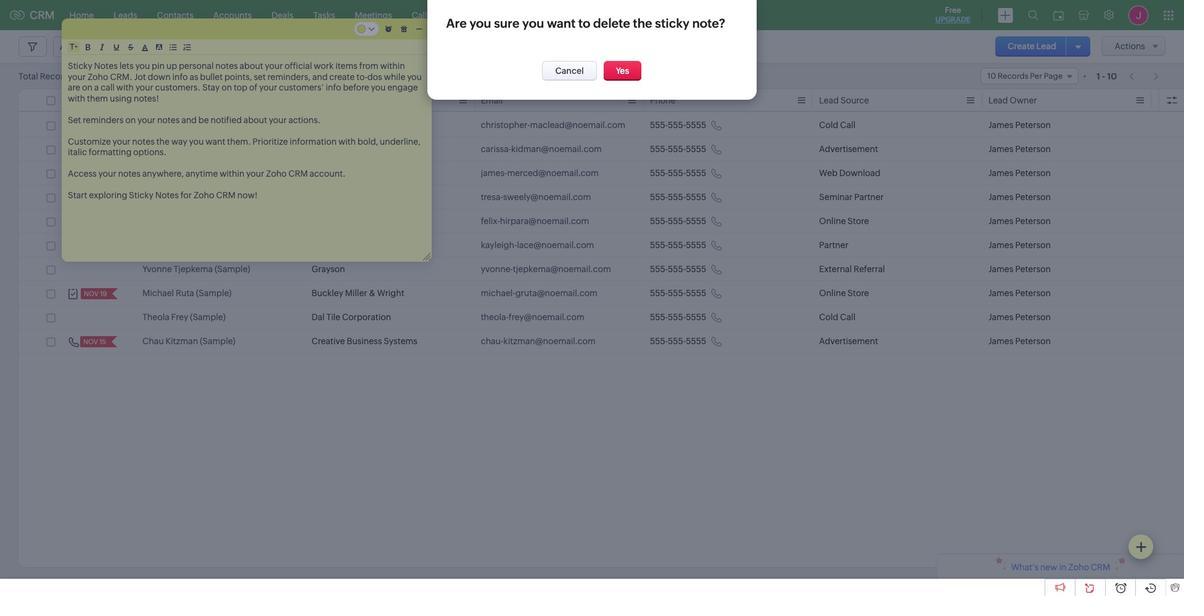 Task type: locate. For each thing, give the bounding box(es) containing it.
1 vertical spatial nov
[[83, 339, 98, 346]]

way
[[171, 137, 187, 146]]

kidman@noemail.com
[[511, 144, 602, 154]]

call for frey@noemail.com
[[840, 313, 856, 323]]

cold down "external"
[[819, 313, 838, 323]]

0 vertical spatial within
[[380, 61, 405, 71]]

1 horizontal spatial partner
[[854, 192, 884, 202]]

1 horizontal spatial info
[[326, 83, 341, 93]]

with down crm.
[[116, 83, 134, 93]]

crm left now!
[[216, 191, 236, 200]]

create menu element
[[990, 0, 1021, 30]]

james for felix-hirpara@noemail.com
[[988, 216, 1014, 226]]

peterson for carissa-kidman@noemail.com
[[1015, 144, 1051, 154]]

zoho right for
[[194, 191, 214, 200]]

stay
[[202, 83, 220, 93]]

the inside customize your notes the way you want them. prioritize information with bold, underline, italic formatting options.
[[156, 137, 170, 146]]

reports link
[[441, 0, 492, 30]]

0 vertical spatial cold call
[[819, 120, 856, 130]]

4 5555 from the top
[[686, 192, 706, 202]]

8 james peterson from the top
[[988, 289, 1051, 298]]

1 vertical spatial about
[[244, 115, 267, 125]]

anywhere,
[[142, 169, 184, 179]]

555-555-5555 for sweely@noemail.com
[[650, 192, 706, 202]]

1 cold call from the top
[[819, 120, 856, 130]]

zoho up 'a'
[[87, 72, 108, 82]]

you right sure
[[522, 16, 544, 30]]

james peterson for christopher-maclead@noemail.com
[[988, 120, 1051, 130]]

delete image
[[398, 21, 410, 37]]

3 5555 from the top
[[686, 168, 706, 178]]

notes up crm.
[[94, 61, 118, 71]]

with
[[116, 83, 134, 93], [68, 93, 85, 103], [338, 137, 356, 146]]

christopher-
[[481, 120, 530, 130]]

and down work
[[312, 72, 328, 82]]

you right "way"
[[189, 137, 204, 146]]

4 peterson from the top
[[1015, 192, 1051, 202]]

(sample)
[[228, 120, 264, 130], [206, 144, 241, 154], [202, 168, 237, 178], [196, 192, 231, 202], [215, 265, 250, 274], [196, 289, 232, 298], [190, 313, 226, 323], [200, 337, 235, 347]]

online store down external referral
[[819, 289, 869, 298]]

0 vertical spatial zoho
[[87, 72, 108, 82]]

(sample) right ruta
[[196, 289, 232, 298]]

loading image
[[75, 75, 81, 79]]

4 james peterson from the top
[[988, 192, 1051, 202]]

create menu image
[[998, 8, 1013, 23]]

notes down lead name
[[157, 115, 180, 125]]

michael-gruta@noemail.com link
[[481, 287, 598, 300]]

1 online store from the top
[[819, 216, 869, 226]]

crm left home
[[30, 9, 55, 22]]

0 vertical spatial crm
[[30, 9, 55, 22]]

7 peterson from the top
[[1015, 265, 1051, 274]]

3 james peterson from the top
[[988, 168, 1051, 178]]

555-555-5555 for maclead@noemail.com
[[650, 120, 706, 130]]

1 vertical spatial partner
[[819, 241, 849, 250]]

(sample) for james merced (sample)
[[202, 168, 237, 178]]

your up formatting
[[113, 137, 130, 146]]

within up now!
[[220, 169, 245, 179]]

you
[[469, 16, 491, 30], [522, 16, 544, 30], [135, 61, 150, 71], [407, 72, 422, 82], [371, 83, 386, 93], [189, 137, 204, 146]]

actions.
[[289, 115, 321, 125]]

cancel
[[555, 66, 584, 76]]

call
[[101, 83, 115, 93]]

555-555-5555 for lace@noemail.com
[[650, 241, 706, 250]]

web download
[[819, 168, 880, 178]]

on down using
[[125, 115, 136, 125]]

555-555-5555 for tjepkema@noemail.com
[[650, 265, 706, 274]]

1 vertical spatial store
[[848, 289, 869, 298]]

10 peterson from the top
[[1015, 337, 1051, 347]]

cold down lead source
[[819, 120, 838, 130]]

nov for michael
[[84, 290, 99, 298]]

your up now!
[[246, 169, 264, 179]]

records
[[40, 71, 73, 81]]

7 555-555-5555 from the top
[[650, 265, 706, 274]]

bullet
[[200, 72, 223, 82]]

notes left for
[[155, 191, 179, 200]]

2 horizontal spatial with
[[338, 137, 356, 146]]

online down "external"
[[819, 289, 846, 298]]

2 vertical spatial with
[[338, 137, 356, 146]]

2 vertical spatial crm
[[216, 191, 236, 200]]

the left the sticky
[[633, 16, 652, 30]]

dos
[[367, 72, 382, 82]]

you inside customize your notes the way you want them. prioritize information with bold, underline, italic formatting options.
[[189, 137, 204, 146]]

0 horizontal spatial with
[[68, 93, 85, 103]]

merced@noemail.com
[[507, 168, 599, 178]]

goodknits
[[339, 144, 381, 154]]

0 vertical spatial store
[[848, 216, 869, 226]]

notes inside customize your notes the way you want them. prioritize information with bold, underline, italic formatting options.
[[132, 137, 155, 146]]

visits link
[[624, 0, 665, 30]]

1 vertical spatial want
[[206, 137, 225, 146]]

1 vertical spatial notes
[[155, 191, 179, 200]]

6 peterson from the top
[[1015, 241, 1051, 250]]

9 5555 from the top
[[686, 313, 706, 323]]

maclead@noemail.com
[[530, 120, 625, 130]]

cold call for christopher-maclead@noemail.com
[[819, 120, 856, 130]]

cold call for theola-frey@noemail.com
[[819, 313, 856, 323]]

start exploring sticky notes for zoho crm now!
[[68, 191, 258, 200]]

2 advertisement from the top
[[819, 337, 878, 347]]

minimize image
[[413, 21, 426, 37]]

0 horizontal spatial on
[[82, 83, 92, 93]]

online store down the seminar partner
[[819, 216, 869, 226]]

0 vertical spatial sticky
[[68, 61, 92, 71]]

your up prioritize
[[269, 115, 287, 125]]

1 vertical spatial the
[[156, 137, 170, 146]]

1 horizontal spatial and
[[312, 72, 328, 82]]

5555
[[686, 120, 706, 130], [686, 144, 706, 154], [686, 168, 706, 178], [686, 192, 706, 202], [686, 216, 706, 226], [686, 241, 706, 250], [686, 265, 706, 274], [686, 289, 706, 298], [686, 313, 706, 323], [686, 337, 706, 347]]

tasks link
[[303, 0, 345, 30]]

your up set
[[265, 61, 283, 71]]

0 horizontal spatial sticky
[[68, 61, 92, 71]]

1 vertical spatial cold
[[819, 313, 838, 323]]

9 james peterson from the top
[[988, 313, 1051, 323]]

10 james peterson from the top
[[988, 337, 1051, 347]]

1 horizontal spatial the
[[633, 16, 652, 30]]

5555 for theola-frey@noemail.com
[[686, 313, 706, 323]]

(sample) for yvonne tjepkema (sample)
[[215, 265, 250, 274]]

carissa-
[[481, 144, 511, 154]]

leads link
[[104, 0, 147, 30]]

phone
[[650, 96, 676, 105]]

company
[[312, 96, 351, 105]]

michael ruta (sample)
[[142, 289, 232, 298]]

using
[[110, 93, 132, 103]]

0 horizontal spatial within
[[220, 169, 245, 179]]

1 vertical spatial cold call
[[819, 313, 856, 323]]

within up while
[[380, 61, 405, 71]]

crm left "kwik"
[[288, 169, 308, 179]]

yvonne tjepkema (sample)
[[142, 265, 250, 274]]

online store
[[819, 216, 869, 226], [819, 289, 869, 298]]

5555 for tresa-sweely@noemail.com
[[686, 192, 706, 202]]

lead left source
[[819, 96, 839, 105]]

6 5555 from the top
[[686, 241, 706, 250]]

sticky up "loading" image
[[68, 61, 92, 71]]

with down of
[[338, 137, 356, 146]]

1 advertisement from the top
[[819, 144, 878, 154]]

3 peterson from the top
[[1015, 168, 1051, 178]]

sticky notes lets you pin up personal notes about your official work items from within your zoho crm. jot down info as bullet points, set reminders, and create to-dos while you are on a call with your customers. stay on top of your customers' info before you engage with them using notes!
[[68, 61, 424, 103]]

1 vertical spatial sticky
[[129, 191, 153, 200]]

2 cold call from the top
[[819, 313, 856, 323]]

with down the are at the left
[[68, 93, 85, 103]]

info
[[172, 72, 188, 82], [326, 83, 341, 93]]

1 cold from the top
[[819, 120, 838, 130]]

michael-gruta@noemail.com
[[481, 289, 598, 298]]

navigation
[[1123, 67, 1166, 85]]

info up company
[[326, 83, 341, 93]]

sticky inside sticky notes lets you pin up personal notes about your official work items from within your zoho crm. jot down info as bullet points, set reminders, and create to-dos while you are on a call with your customers. stay on top of your customers' info before you engage with them using notes!
[[68, 61, 92, 71]]

carissa-kidman@noemail.com link
[[481, 143, 602, 155]]

nov left 19
[[84, 290, 99, 298]]

calls link
[[402, 0, 441, 30]]

and
[[312, 72, 328, 82], [181, 115, 197, 125]]

(sample) for michael ruta (sample)
[[196, 289, 232, 298]]

sticky down anywhere,
[[129, 191, 153, 200]]

meetings link
[[345, 0, 402, 30]]

1 vertical spatial advertisement
[[819, 337, 878, 347]]

about
[[240, 61, 263, 71], [244, 115, 267, 125]]

6 555-555-5555 from the top
[[650, 241, 706, 250]]

set
[[254, 72, 266, 82]]

from
[[359, 61, 378, 71]]

leads
[[114, 10, 137, 20]]

want
[[547, 16, 576, 30], [206, 137, 225, 146]]

(sample) right "tjepkema"
[[215, 265, 250, 274]]

on
[[82, 83, 92, 93], [221, 83, 232, 93], [125, 115, 136, 125]]

the left "way"
[[156, 137, 170, 146]]

2 james peterson from the top
[[988, 144, 1051, 154]]

555-555-5555
[[650, 120, 706, 130], [650, 144, 706, 154], [650, 168, 706, 178], [650, 192, 706, 202], [650, 216, 706, 226], [650, 241, 706, 250], [650, 265, 706, 274], [650, 289, 706, 298], [650, 313, 706, 323], [650, 337, 706, 347]]

notes up points,
[[215, 61, 238, 71]]

10
[[1107, 71, 1117, 81]]

notes inside sticky notes lets you pin up personal notes about your official work items from within your zoho crm. jot down info as bullet points, set reminders, and create to-dos while you are on a call with your customers. stay on top of your customers' info before you engage with them using notes!
[[215, 61, 238, 71]]

you up the engage
[[407, 72, 422, 82]]

on left top
[[221, 83, 232, 93]]

them.
[[227, 137, 251, 146]]

2 horizontal spatial crm
[[288, 169, 308, 179]]

0 vertical spatial about
[[240, 61, 263, 71]]

555-
[[650, 120, 668, 130], [668, 120, 686, 130], [650, 144, 668, 154], [668, 144, 686, 154], [650, 168, 668, 178], [668, 168, 686, 178], [650, 192, 668, 202], [668, 192, 686, 202], [650, 216, 668, 226], [668, 216, 686, 226], [650, 241, 668, 250], [668, 241, 686, 250], [650, 265, 668, 274], [668, 265, 686, 274], [650, 289, 668, 298], [668, 289, 686, 298], [650, 313, 668, 323], [668, 313, 686, 323], [650, 337, 668, 347], [668, 337, 686, 347]]

1 horizontal spatial zoho
[[194, 191, 214, 200]]

florence
[[359, 120, 394, 130]]

nov 19 link
[[81, 289, 108, 300]]

carissa
[[142, 144, 172, 154]]

8 peterson from the top
[[1015, 289, 1051, 298]]

peterson for felix-hirpara@noemail.com
[[1015, 216, 1051, 226]]

2 peterson from the top
[[1015, 144, 1051, 154]]

james merced (sample) link
[[142, 167, 237, 179]]

miller
[[345, 289, 367, 298]]

0 horizontal spatial notes
[[94, 61, 118, 71]]

1 vertical spatial online
[[819, 289, 846, 298]]

lead right create
[[1036, 41, 1056, 51]]

0 vertical spatial call
[[840, 120, 856, 130]]

0 vertical spatial notes
[[94, 61, 118, 71]]

want down maclead
[[206, 137, 225, 146]]

james for james-merced@noemail.com
[[988, 168, 1014, 178]]

2 5555 from the top
[[686, 144, 706, 154]]

campaigns link
[[492, 0, 558, 30]]

creative
[[312, 337, 345, 347]]

6 james peterson from the top
[[988, 241, 1051, 250]]

(sample) down maclead
[[206, 144, 241, 154]]

access your notes anywhere, anytime within your zoho crm account.
[[68, 169, 346, 179]]

james peterson for carissa-kidman@noemail.com
[[988, 144, 1051, 154]]

customers'
[[279, 83, 324, 93]]

0 vertical spatial and
[[312, 72, 328, 82]]

1 vertical spatial with
[[68, 93, 85, 103]]

0 horizontal spatial info
[[172, 72, 188, 82]]

partner
[[854, 192, 884, 202], [819, 241, 849, 250]]

the
[[633, 16, 652, 30], [156, 137, 170, 146]]

(sample) inside 'link'
[[215, 265, 250, 274]]

(sample) right frey at the bottom of page
[[190, 313, 226, 323]]

2 call from the top
[[840, 313, 856, 323]]

partner up "external"
[[819, 241, 849, 250]]

1 horizontal spatial crm
[[216, 191, 236, 200]]

carissa kidman (sample)
[[142, 144, 241, 154]]

1 vertical spatial and
[[181, 115, 197, 125]]

0 vertical spatial online store
[[819, 216, 869, 226]]

reminders,
[[267, 72, 311, 82]]

0 horizontal spatial partner
[[819, 241, 849, 250]]

christopher maclead (sample)
[[142, 120, 264, 130]]

555-555-5555 for frey@noemail.com
[[650, 313, 706, 323]]

1 horizontal spatial sticky
[[129, 191, 153, 200]]

online down seminar
[[819, 216, 846, 226]]

cold call down "external"
[[819, 313, 856, 323]]

7 5555 from the top
[[686, 265, 706, 274]]

(sample) right merced
[[202, 168, 237, 178]]

1 store from the top
[[848, 216, 869, 226]]

0 vertical spatial online
[[819, 216, 846, 226]]

sure
[[494, 16, 520, 30]]

download
[[839, 168, 880, 178]]

3 555-555-5555 from the top
[[650, 168, 706, 178]]

create
[[329, 72, 355, 82]]

(sample) for carissa kidman (sample)
[[206, 144, 241, 154]]

james for theola-frey@noemail.com
[[988, 313, 1014, 323]]

0 vertical spatial want
[[547, 16, 576, 30]]

nov inside nov 15 link
[[83, 339, 98, 346]]

5 james peterson from the top
[[988, 216, 1051, 226]]

anytime
[[186, 169, 218, 179]]

tresa-sweely@noemail.com
[[481, 192, 591, 202]]

4 555-555-5555 from the top
[[650, 192, 706, 202]]

lead left name
[[142, 96, 162, 105]]

1 horizontal spatial within
[[380, 61, 405, 71]]

campaigns
[[502, 10, 548, 20]]

italic
[[68, 147, 87, 157]]

2 cold from the top
[[819, 313, 838, 323]]

zoho down prioritize
[[266, 169, 287, 179]]

10 5555 from the top
[[686, 337, 706, 347]]

call down lead source
[[840, 120, 856, 130]]

and left 'be'
[[181, 115, 197, 125]]

1 james peterson from the top
[[988, 120, 1051, 130]]

0 horizontal spatial zoho
[[87, 72, 108, 82]]

5 555-555-5555 from the top
[[650, 216, 706, 226]]

notes up options.
[[132, 137, 155, 146]]

nov left 15
[[83, 339, 98, 346]]

5 5555 from the top
[[686, 216, 706, 226]]

store down the seminar partner
[[848, 216, 869, 226]]

(sample) down access your notes anywhere, anytime within your zoho crm account.
[[196, 192, 231, 202]]

0 vertical spatial info
[[172, 72, 188, 82]]

buckley
[[312, 289, 343, 298]]

with inside customize your notes the way you want them. prioritize information with bold, underline, italic formatting options.
[[338, 137, 356, 146]]

lace@noemail.com
[[517, 241, 594, 250]]

1 5555 from the top
[[686, 120, 706, 130]]

store down external referral
[[848, 289, 869, 298]]

15
[[99, 339, 106, 346]]

9 peterson from the top
[[1015, 313, 1051, 323]]

7 james peterson from the top
[[988, 265, 1051, 274]]

1 call from the top
[[840, 120, 856, 130]]

0 vertical spatial nov
[[84, 290, 99, 298]]

customize
[[68, 137, 111, 146]]

lead
[[1036, 41, 1056, 51], [142, 96, 162, 105], [819, 96, 839, 105], [988, 96, 1008, 105]]

of
[[249, 83, 257, 93]]

about inside sticky notes lets you pin up personal notes about your official work items from within your zoho crm. jot down info as bullet points, set reminders, and create to-dos while you are on a call with your customers. stay on top of your customers' info before you engage with them using notes!
[[240, 61, 263, 71]]

5 peterson from the top
[[1015, 216, 1051, 226]]

row group
[[19, 113, 1184, 354]]

want left to
[[547, 16, 576, 30]]

cold call
[[819, 120, 856, 130], [819, 313, 856, 323]]

5555 for christopher-maclead@noemail.com
[[686, 120, 706, 130]]

0 horizontal spatial the
[[156, 137, 170, 146]]

nov inside nov 19 link
[[84, 290, 99, 298]]

2 555-555-5555 from the top
[[650, 144, 706, 154]]

james for tresa-sweely@noemail.com
[[988, 192, 1014, 202]]

(sample) for tresa sweely (sample)
[[196, 192, 231, 202]]

rangoni of florence
[[312, 120, 394, 130]]

lead left owner
[[988, 96, 1008, 105]]

about up set
[[240, 61, 263, 71]]

james peterson for james-merced@noemail.com
[[988, 168, 1051, 178]]

zoho inside sticky notes lets you pin up personal notes about your official work items from within your zoho crm. jot down info as bullet points, set reminders, and create to-dos while you are on a call with your customers. stay on top of your customers' info before you engage with them using notes!
[[87, 72, 108, 82]]

theola frey (sample) link
[[142, 311, 226, 324]]

2 horizontal spatial zoho
[[266, 169, 287, 179]]

1 vertical spatial online store
[[819, 289, 869, 298]]

yvonne-
[[481, 265, 513, 274]]

555-555-5555 for hirpara@noemail.com
[[650, 216, 706, 226]]

about up prioritize
[[244, 115, 267, 125]]

info up customers.
[[172, 72, 188, 82]]

2 online store from the top
[[819, 289, 869, 298]]

you up jot
[[135, 61, 150, 71]]

printing
[[354, 168, 386, 178]]

(sample) up them.
[[228, 120, 264, 130]]

1 vertical spatial zoho
[[266, 169, 287, 179]]

0 vertical spatial with
[[116, 83, 134, 93]]

2 vertical spatial zoho
[[194, 191, 214, 200]]

kwik
[[312, 168, 331, 178]]

pin
[[152, 61, 165, 71]]

ruta
[[176, 289, 194, 298]]

call down external referral
[[840, 313, 856, 323]]

dal tile corporation
[[312, 313, 391, 323]]

james peterson for tresa-sweely@noemail.com
[[988, 192, 1051, 202]]

oh my goodknits inc
[[312, 144, 395, 154]]

partner down "download"
[[854, 192, 884, 202]]

0 vertical spatial advertisement
[[819, 144, 878, 154]]

1 555-555-5555 from the top
[[650, 120, 706, 130]]

(sample) right kitzman
[[200, 337, 235, 347]]

(sample) for chau kitzman (sample)
[[200, 337, 235, 347]]

9 555-555-5555 from the top
[[650, 313, 706, 323]]

tresa-sweely@noemail.com link
[[481, 191, 591, 204]]

19
[[100, 290, 107, 298]]

1 vertical spatial call
[[840, 313, 856, 323]]

james peterson for theola-frey@noemail.com
[[988, 313, 1051, 323]]

lead inside button
[[1036, 41, 1056, 51]]

1 peterson from the top
[[1015, 120, 1051, 130]]

cold call down lead source
[[819, 120, 856, 130]]

about for notes
[[240, 61, 263, 71]]

to
[[578, 16, 590, 30]]

0 vertical spatial cold
[[819, 120, 838, 130]]

0 horizontal spatial want
[[206, 137, 225, 146]]

lead source
[[819, 96, 869, 105]]

1 horizontal spatial with
[[116, 83, 134, 93]]

on left 'a'
[[82, 83, 92, 93]]

5555 for carissa-kidman@noemail.com
[[686, 144, 706, 154]]



Task type: describe. For each thing, give the bounding box(es) containing it.
1 horizontal spatial want
[[547, 16, 576, 30]]

yvonne
[[142, 265, 172, 274]]

you right are
[[469, 16, 491, 30]]

row group containing christopher maclead (sample)
[[19, 113, 1184, 354]]

search image
[[1028, 10, 1039, 20]]

(sample) for christopher maclead (sample)
[[228, 120, 264, 130]]

owner
[[1010, 96, 1037, 105]]

be
[[198, 115, 209, 125]]

james for yvonne-tjepkema@noemail.com
[[988, 265, 1014, 274]]

customize your notes the way you want them. prioritize information with bold, underline, italic formatting options.
[[68, 137, 422, 157]]

kitzman
[[166, 337, 198, 347]]

yes
[[616, 66, 629, 76]]

james for carissa-kidman@noemail.com
[[988, 144, 1014, 154]]

about for notified
[[244, 115, 267, 125]]

create
[[1008, 41, 1035, 51]]

notes down formatting
[[118, 169, 141, 179]]

james peterson for felix-hirpara@noemail.com
[[988, 216, 1051, 226]]

2 horizontal spatial on
[[221, 83, 232, 93]]

you down dos
[[371, 83, 386, 93]]

home link
[[60, 0, 104, 30]]

before
[[343, 83, 369, 93]]

yvonne-tjepkema@noemail.com link
[[481, 263, 611, 276]]

wright
[[377, 289, 404, 298]]

michael-
[[481, 289, 515, 298]]

note?
[[692, 16, 725, 30]]

personal
[[179, 61, 214, 71]]

are you sure you want to delete the sticky note?
[[446, 16, 725, 30]]

james peterson for yvonne-tjepkema@noemail.com
[[988, 265, 1051, 274]]

10 555-555-5555 from the top
[[650, 337, 706, 347]]

want inside customize your notes the way you want them. prioritize information with bold, underline, italic formatting options.
[[206, 137, 225, 146]]

james-
[[481, 168, 507, 178]]

customers.
[[155, 83, 201, 93]]

search element
[[1021, 0, 1046, 30]]

1 - 10
[[1097, 71, 1117, 81]]

account.
[[310, 169, 346, 179]]

are
[[68, 83, 80, 93]]

accounts link
[[203, 0, 262, 30]]

theola-
[[481, 313, 509, 323]]

create new sticky note image
[[1135, 542, 1147, 553]]

your down notes! on the top of page
[[138, 115, 155, 125]]

nov 15
[[83, 339, 106, 346]]

peterson for tresa-sweely@noemail.com
[[1015, 192, 1051, 202]]

james for christopher-maclead@noemail.com
[[988, 120, 1014, 130]]

name
[[164, 96, 188, 105]]

1 vertical spatial within
[[220, 169, 245, 179]]

within inside sticky notes lets you pin up personal notes about your official work items from within your zoho crm. jot down info as bullet points, set reminders, and create to-dos while you are on a call with your customers. stay on top of your customers' info before you engage with them using notes!
[[380, 61, 405, 71]]

lead for lead owner
[[988, 96, 1008, 105]]

lead for lead source
[[819, 96, 839, 105]]

1 vertical spatial info
[[326, 83, 341, 93]]

michael ruta (sample) link
[[142, 287, 232, 300]]

tile
[[326, 313, 340, 323]]

tasks
[[313, 10, 335, 20]]

peterson for kayleigh-lace@noemail.com
[[1015, 241, 1051, 250]]

web
[[819, 168, 838, 178]]

your down set
[[259, 83, 277, 93]]

are
[[446, 16, 467, 30]]

nov for chau
[[83, 339, 98, 346]]

create lead button
[[995, 36, 1069, 57]]

8 5555 from the top
[[686, 289, 706, 298]]

peterson for yvonne-tjepkema@noemail.com
[[1015, 265, 1051, 274]]

rangoni
[[312, 120, 345, 130]]

peterson for theola-frey@noemail.com
[[1015, 313, 1051, 323]]

seminar partner
[[819, 192, 884, 202]]

lead name
[[142, 96, 188, 105]]

systems
[[384, 337, 418, 347]]

email
[[481, 96, 503, 105]]

0 horizontal spatial and
[[181, 115, 197, 125]]

yvonne-tjepkema@noemail.com
[[481, 265, 611, 274]]

felix-
[[481, 216, 500, 226]]

nov 19
[[84, 290, 107, 298]]

0 vertical spatial partner
[[854, 192, 884, 202]]

cold for christopher-maclead@noemail.com
[[819, 120, 838, 130]]

chau-kitzman@noemail.com link
[[481, 336, 596, 348]]

sticky
[[655, 16, 690, 30]]

prioritize
[[253, 137, 288, 146]]

and inside sticky notes lets you pin up personal notes about your official work items from within your zoho crm. jot down info as bullet points, set reminders, and create to-dos while you are on a call with your customers. stay on top of your customers' info before you engage with them using notes!
[[312, 72, 328, 82]]

all
[[198, 97, 206, 104]]

theola frey (sample)
[[142, 313, 226, 323]]

5555 for felix-hirpara@noemail.com
[[686, 216, 706, 226]]

cancel button
[[542, 61, 597, 81]]

christopher
[[142, 120, 191, 130]]

chau-
[[481, 337, 503, 347]]

tresa
[[142, 192, 164, 202]]

your up notes! on the top of page
[[135, 83, 153, 93]]

a
[[94, 83, 99, 93]]

-
[[1102, 71, 1105, 81]]

reminder image
[[383, 21, 395, 37]]

referral
[[854, 265, 885, 274]]

corporation
[[342, 313, 391, 323]]

2 store from the top
[[848, 289, 869, 298]]

lead for lead name
[[142, 96, 162, 105]]

1 horizontal spatial on
[[125, 115, 136, 125]]

(sample) for theola frey (sample)
[[190, 313, 226, 323]]

5555 for kayleigh-lace@noemail.com
[[686, 241, 706, 250]]

start
[[68, 191, 87, 200]]

yvonne tjepkema (sample) link
[[142, 263, 250, 276]]

for
[[181, 191, 192, 200]]

as
[[190, 72, 198, 82]]

formatting
[[89, 147, 132, 157]]

points,
[[224, 72, 252, 82]]

1
[[1097, 71, 1100, 81]]

crm.
[[110, 72, 132, 82]]

options.
[[133, 147, 167, 157]]

work
[[314, 61, 334, 71]]

home
[[69, 10, 94, 20]]

projects
[[675, 10, 708, 20]]

1 horizontal spatial notes
[[155, 191, 179, 200]]

business
[[347, 337, 382, 347]]

kayleigh-lace@noemail.com link
[[481, 239, 594, 252]]

documents
[[568, 10, 615, 20]]

0 vertical spatial the
[[633, 16, 652, 30]]

carissa kidman (sample) link
[[142, 143, 241, 155]]

peterson for james-merced@noemail.com
[[1015, 168, 1051, 178]]

call for maclead@noemail.com
[[840, 120, 856, 130]]

james for kayleigh-lace@noemail.com
[[988, 241, 1014, 250]]

kitzman@noemail.com
[[503, 337, 596, 347]]

1 online from the top
[[819, 216, 846, 226]]

sweely
[[165, 192, 194, 202]]

frey
[[171, 313, 188, 323]]

tresa sweely (sample)
[[142, 192, 231, 202]]

cold for theola-frey@noemail.com
[[819, 313, 838, 323]]

0 horizontal spatial crm
[[30, 9, 55, 22]]

your up the are at the left
[[68, 72, 86, 82]]

information
[[290, 137, 337, 146]]

your up "exploring"
[[98, 169, 116, 179]]

your inside customize your notes the way you want them. prioritize information with bold, underline, italic formatting options.
[[113, 137, 130, 146]]

chau kitzman (sample) link
[[142, 336, 235, 348]]

james merced (sample)
[[142, 168, 237, 178]]

notes!
[[134, 93, 159, 103]]

peterson for christopher-maclead@noemail.com
[[1015, 120, 1051, 130]]

free
[[945, 6, 961, 15]]

notes inside sticky notes lets you pin up personal notes about your official work items from within your zoho crm. jot down info as bullet points, set reminders, and create to-dos while you are on a call with your customers. stay on top of your customers' info before you engage with them using notes!
[[94, 61, 118, 71]]

calendar image
[[1053, 10, 1064, 20]]

555-555-5555 for merced@noemail.com
[[650, 168, 706, 178]]

up
[[166, 61, 177, 71]]

felix-hirpara@noemail.com link
[[481, 215, 589, 228]]

chau-kitzman@noemail.com
[[481, 337, 596, 347]]

2 online from the top
[[819, 289, 846, 298]]

james peterson for kayleigh-lace@noemail.com
[[988, 241, 1051, 250]]

1 vertical spatial crm
[[288, 169, 308, 179]]

my
[[326, 144, 338, 154]]

tjepkema@noemail.com
[[513, 265, 611, 274]]

5555 for yvonne-tjepkema@noemail.com
[[686, 265, 706, 274]]

5555 for james-merced@noemail.com
[[686, 168, 706, 178]]

set
[[68, 115, 81, 125]]

kidman
[[173, 144, 204, 154]]

8 555-555-5555 from the top
[[650, 289, 706, 298]]

555-555-5555 for kidman@noemail.com
[[650, 144, 706, 154]]

official
[[285, 61, 312, 71]]



Task type: vqa. For each thing, say whether or not it's contained in the screenshot.


